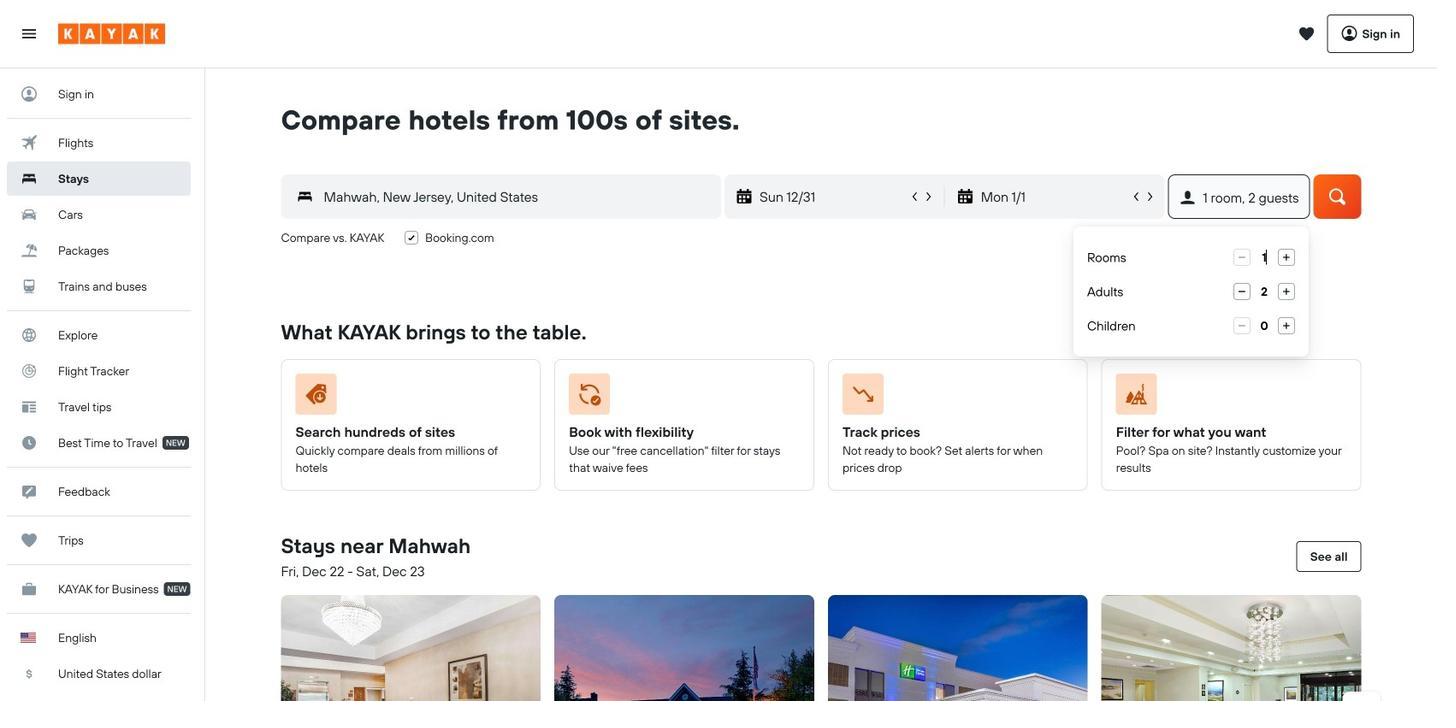 Task type: vqa. For each thing, say whether or not it's contained in the screenshot.
the Item 2 of 8 'group'
yes



Task type: describe. For each thing, give the bounding box(es) containing it.
item 3 of 8 group
[[821, 589, 1095, 702]]

Children field
[[1251, 317, 1278, 335]]

item 2 of 8 group
[[548, 589, 821, 702]]

item 4 of 8 group
[[1095, 589, 1369, 702]]

united states (english) image
[[21, 633, 36, 643]]

1 figure from the left
[[296, 374, 520, 422]]

item 1 of 8 group
[[274, 589, 548, 702]]



Task type: locate. For each thing, give the bounding box(es) containing it.
3 figure from the left
[[843, 374, 1067, 422]]

figure
[[296, 374, 520, 422], [569, 374, 793, 422], [843, 374, 1067, 422], [1116, 374, 1340, 422]]

Rooms field
[[1251, 249, 1278, 266]]

navigation menu image
[[21, 25, 38, 42]]

Enter a city, hotel, airport or landmark text field
[[314, 185, 720, 209]]

Adults field
[[1251, 283, 1278, 300]]

2 figure from the left
[[569, 374, 793, 422]]

item 5 of 8 group
[[1369, 589, 1438, 702]]

4 figure from the left
[[1116, 374, 1340, 422]]

None search field
[[255, 137, 1388, 277]]



